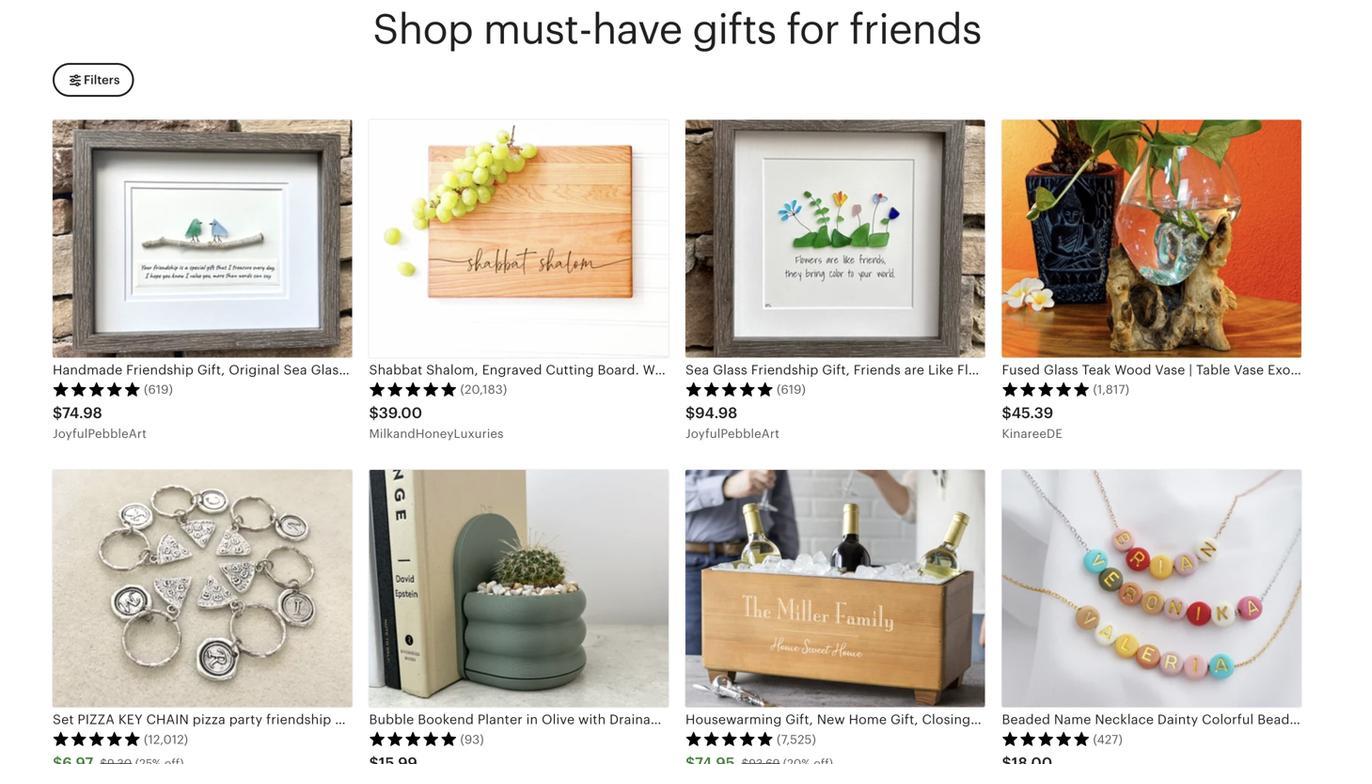 Task type: describe. For each thing, give the bounding box(es) containing it.
(93) link
[[369, 470, 669, 764]]

5 out of 5 stars image for handmade friendship gift, original sea glass art, seaglass birds, friend birthday gift, friendship, best friends, friendship quote image
[[53, 382, 141, 397]]

(12,012) link
[[53, 470, 352, 764]]

74.98
[[62, 405, 102, 422]]

joyfulpebbleart for 94.98
[[685, 427, 779, 441]]

5 out of 5 stars image for the set pizza key chain pizza party friendship gift best friend gift gifts friends friendship jewelry friendship key chain personalized jewelry image
[[53, 732, 141, 747]]

5 out of 5 stars image for shabbat shalom, engraved cutting board. wooden charcuterie board for a unique hanukkah gift idea housewarming for family and friends. image
[[369, 382, 457, 397]]

$ for 45.39
[[1002, 405, 1012, 422]]

beaded name necklace dainty colorful bead necklace personalized gift for women friends mother necklace delicate chain image
[[1002, 470, 1301, 708]]

set pizza key chain pizza party friendship gift best friend gift gifts friends friendship jewelry friendship key chain personalized jewelry image
[[53, 470, 352, 708]]

shop must-have gifts for friends
[[373, 5, 981, 52]]

$ 45.39 kinareede
[[1002, 405, 1063, 441]]

(20,183)
[[460, 383, 507, 397]]

(7,525) link
[[685, 470, 985, 764]]

5 out of 5 stars image for beaded name necklace dainty colorful bead necklace personalized gift for women friends mother necklace delicate chain image
[[1002, 732, 1090, 747]]

bubble bookend planter in olive with drainage and tray | boho home décor | 3d printed gift | succulent and cactus pot image
[[369, 470, 669, 708]]

housewarming gift, new home gift, closing gift real estate, realtor gift, personalized wine gifts, housewarming gift for couples & friends image
[[685, 470, 985, 708]]

joyfulpebbleart for 74.98
[[53, 427, 147, 441]]

(427)
[[1093, 733, 1123, 747]]

handmade friendship gift, original sea glass art, seaglass birds, friend birthday gift, friendship, best friends, friendship quote image
[[53, 120, 352, 358]]

5 out of 5 stars image for housewarming gift, new home gift, closing gift real estate, realtor gift, personalized wine gifts, housewarming gift for couples & friends image
[[685, 732, 774, 747]]

$ for 74.98
[[53, 405, 62, 422]]

fused glass teak wood vase | table vase exotic home decor bali | modern minimalist living room decor | gift friends housewarming birthday image
[[1002, 120, 1301, 358]]

(427) link
[[1002, 470, 1301, 764]]

45.39
[[1012, 405, 1053, 422]]

$ for 39.00
[[369, 405, 379, 422]]

(93)
[[460, 733, 484, 747]]

kinareede
[[1002, 427, 1063, 441]]

(619) for 94.98
[[777, 383, 806, 397]]

$ 39.00 milkandhoneyluxuries
[[369, 405, 504, 441]]



Task type: vqa. For each thing, say whether or not it's contained in the screenshot.
Shabbat Shalom, Engraved Cutting Board. Wooden Charcuterie Board for a unique hanukkah gift idea housewarming for family and friends. image's 5 out of 5 stars image
yes



Task type: locate. For each thing, give the bounding box(es) containing it.
joyfulpebbleart down 74.98
[[53, 427, 147, 441]]

1 horizontal spatial (619)
[[777, 383, 806, 397]]

1 joyfulpebbleart from the left
[[53, 427, 147, 441]]

$ inside the $ 39.00 milkandhoneyluxuries
[[369, 405, 379, 422]]

1 horizontal spatial joyfulpebbleart
[[685, 427, 779, 441]]

(619) up the $ 94.98 joyfulpebbleart
[[777, 383, 806, 397]]

sea glass friendship gift, friends are like flowers, they bring color to your world, 9x9 framed art, gift for friend image
[[685, 120, 985, 358]]

have
[[592, 5, 682, 52]]

5 out of 5 stars image up 45.39
[[1002, 382, 1090, 397]]

5 out of 5 stars image inside (12,012) link
[[53, 732, 141, 747]]

(619) for 74.98
[[144, 383, 173, 397]]

shop
[[373, 5, 473, 52]]

gifts
[[692, 5, 776, 52]]

(7,525)
[[777, 733, 816, 747]]

5 out of 5 stars image left (7,525)
[[685, 732, 774, 747]]

5 out of 5 stars image left the (12,012)
[[53, 732, 141, 747]]

5 out of 5 stars image inside (427) "link"
[[1002, 732, 1090, 747]]

3 $ from the left
[[685, 405, 695, 422]]

1 $ from the left
[[53, 405, 62, 422]]

(12,012)
[[144, 733, 188, 747]]

39.00
[[379, 405, 422, 422]]

$ for 94.98
[[685, 405, 695, 422]]

5 out of 5 stars image up 94.98
[[685, 382, 774, 397]]

filters button
[[53, 63, 134, 97]]

1 (619) from the left
[[144, 383, 173, 397]]

0 horizontal spatial joyfulpebbleart
[[53, 427, 147, 441]]

(619)
[[144, 383, 173, 397], [777, 383, 806, 397]]

2 (619) from the left
[[777, 383, 806, 397]]

$ inside $ 45.39 kinareede
[[1002, 405, 1012, 422]]

friends
[[849, 5, 981, 52]]

$ inside the $ 94.98 joyfulpebbleart
[[685, 405, 695, 422]]

5 out of 5 stars image inside (7,525) link
[[685, 732, 774, 747]]

5 out of 5 stars image left the (93)
[[369, 732, 457, 747]]

joyfulpebbleart
[[53, 427, 147, 441], [685, 427, 779, 441]]

filters
[[84, 73, 120, 87]]

5 out of 5 stars image for sea glass friendship gift, friends are like flowers, they bring color to your world, 9x9 framed art, gift for friend image
[[685, 382, 774, 397]]

94.98
[[695, 405, 738, 422]]

5 out of 5 stars image up 74.98
[[53, 382, 141, 397]]

$ inside $ 74.98 joyfulpebbleart
[[53, 405, 62, 422]]

(1,817)
[[1093, 383, 1129, 397]]

2 joyfulpebbleart from the left
[[685, 427, 779, 441]]

for
[[786, 5, 839, 52]]

2 $ from the left
[[369, 405, 379, 422]]

milkandhoneyluxuries
[[369, 427, 504, 441]]

joyfulpebbleart down 94.98
[[685, 427, 779, 441]]

(619) up $ 74.98 joyfulpebbleart
[[144, 383, 173, 397]]

$ 74.98 joyfulpebbleart
[[53, 405, 147, 441]]

0 horizontal spatial (619)
[[144, 383, 173, 397]]

5 out of 5 stars image for bubble bookend planter in olive with drainage and tray | boho home décor | 3d printed gift | succulent and cactus pot image
[[369, 732, 457, 747]]

5 out of 5 stars image up 39.00
[[369, 382, 457, 397]]

$
[[53, 405, 62, 422], [369, 405, 379, 422], [685, 405, 695, 422], [1002, 405, 1012, 422]]

5 out of 5 stars image
[[53, 382, 141, 397], [369, 382, 457, 397], [685, 382, 774, 397], [1002, 382, 1090, 397], [53, 732, 141, 747], [369, 732, 457, 747], [685, 732, 774, 747], [1002, 732, 1090, 747]]

5 out of 5 stars image inside (93) link
[[369, 732, 457, 747]]

must-
[[483, 5, 592, 52]]

5 out of 5 stars image for fused glass teak wood vase | table vase exotic home decor bali | modern minimalist living room decor | gift friends housewarming birthday 'image'
[[1002, 382, 1090, 397]]

$ 94.98 joyfulpebbleart
[[685, 405, 779, 441]]

shabbat shalom, engraved cutting board. wooden charcuterie board for a unique hanukkah gift idea housewarming for family and friends. image
[[369, 120, 669, 358]]

5 out of 5 stars image left (427)
[[1002, 732, 1090, 747]]

4 $ from the left
[[1002, 405, 1012, 422]]



